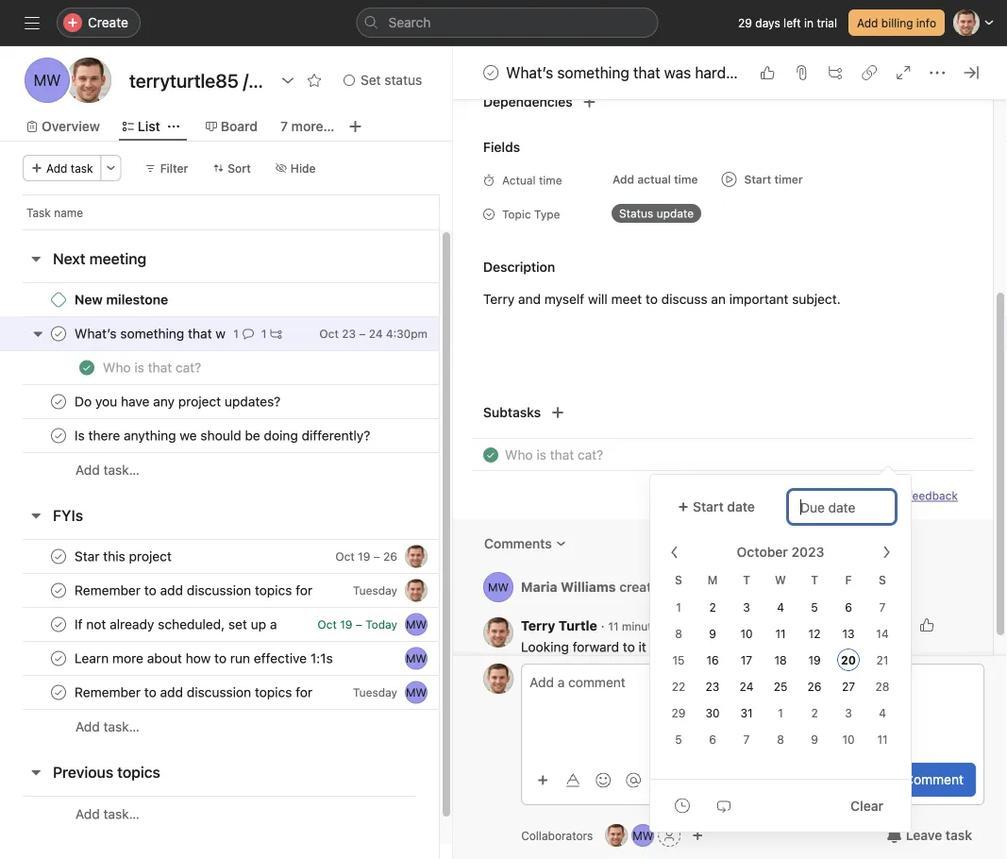 Task type: describe. For each thing, give the bounding box(es) containing it.
task for leave task
[[946, 828, 973, 843]]

williams
[[561, 580, 616, 595]]

1 horizontal spatial 11
[[776, 627, 786, 641]]

full screen image
[[896, 65, 911, 80]]

1 vertical spatial 4
[[879, 707, 886, 720]]

row containing 1
[[0, 316, 509, 351]]

0 vertical spatial 9
[[709, 627, 716, 641]]

terry for terry turtle · 11 minutes ago
[[521, 618, 556, 634]]

oct 23 – 24 4:30pm
[[320, 327, 428, 340]]

update
[[657, 207, 694, 220]]

completed checkbox inside the what's something that was harder than expected? cell
[[47, 322, 70, 345]]

29 for 29
[[672, 707, 686, 720]]

important
[[730, 292, 789, 307]]

show options image
[[280, 73, 296, 88]]

0 horizontal spatial 8
[[675, 627, 683, 641]]

filter button
[[137, 155, 197, 181]]

collapse task list for this section image
[[28, 251, 43, 266]]

1 tuesday from the top
[[353, 584, 398, 597]]

board
[[221, 118, 258, 134]]

tt inside star this project cell
[[409, 550, 424, 563]]

actual
[[638, 173, 671, 186]]

1 vertical spatial 26
[[808, 680, 822, 694]]

days
[[756, 16, 781, 29]]

1 remember to add discussion topics for the next meeting cell from the top
[[0, 573, 440, 608]]

add task… row for fyis
[[0, 709, 509, 744]]

subject.
[[792, 292, 841, 307]]

search list box
[[356, 8, 659, 38]]

New milestone text field
[[71, 290, 174, 309]]

13
[[843, 627, 855, 641]]

emoji image
[[596, 773, 611, 788]]

m
[[708, 573, 718, 586]]

sort
[[228, 161, 251, 175]]

create button
[[57, 8, 141, 38]]

0 vertical spatial 10
[[741, 627, 753, 641]]

0 vertical spatial 6
[[845, 601, 852, 614]]

search button
[[356, 8, 659, 38]]

27
[[842, 680, 855, 694]]

add inside dropdown button
[[613, 173, 635, 186]]

completed image for completed option inside the if not already scheduled, set up a recurring 1:1 meeting in your calendar cell
[[47, 613, 70, 636]]

meeting
[[89, 250, 147, 268]]

3 task… from the top
[[103, 806, 140, 822]]

f
[[846, 573, 852, 586]]

completed milestone image
[[51, 292, 66, 307]]

– for 24
[[359, 327, 366, 340]]

this
[[671, 580, 694, 595]]

meet
[[612, 292, 642, 307]]

set status
[[361, 72, 422, 88]]

more actions image
[[105, 162, 117, 174]]

0 vertical spatial 5
[[811, 601, 818, 614]]

add down previous
[[76, 806, 100, 822]]

than
[[744, 64, 774, 82]]

2 remember to add discussion topics for the next meeting cell from the top
[[0, 675, 440, 710]]

0 horizontal spatial time
[[539, 174, 563, 187]]

previous topics button
[[53, 755, 160, 789]]

more…
[[291, 118, 335, 134]]

completed image
[[76, 356, 98, 379]]

3 add task… from the top
[[76, 806, 140, 822]]

do you have any project updates? cell
[[0, 384, 440, 419]]

leave task
[[906, 828, 973, 843]]

tt button inside star this project cell
[[405, 545, 428, 568]]

time inside dropdown button
[[674, 173, 698, 186]]

what's something that was harder than expected?
[[506, 64, 849, 82]]

add actual time
[[613, 173, 698, 186]]

list
[[138, 118, 160, 134]]

1 horizontal spatial 9
[[811, 733, 818, 746]]

Do you have any project updates? text field
[[71, 392, 286, 411]]

what's something that was harder than expected? cell
[[0, 316, 440, 351]]

add dependencies image
[[582, 95, 597, 110]]

timer
[[775, 173, 803, 186]]

insert an object image
[[537, 775, 549, 786]]

add task… for fyis
[[76, 719, 140, 735]]

add billing info
[[857, 16, 937, 29]]

19 for – today
[[340, 618, 353, 631]]

next meeting button
[[53, 242, 147, 276]]

formatting image
[[566, 773, 581, 788]]

mw inside learn more about how to run effective 1:1s cell
[[406, 652, 427, 665]]

send feedback
[[878, 490, 958, 503]]

add inside header fyis tree grid
[[76, 719, 100, 735]]

hide
[[291, 161, 316, 175]]

previous month image
[[668, 545, 683, 560]]

ago
[[668, 620, 688, 634]]

19 for – 26
[[358, 550, 370, 563]]

0 vertical spatial to
[[646, 292, 658, 307]]

harder
[[695, 64, 740, 82]]

actual time
[[502, 174, 563, 187]]

0 likes. click to like this task image
[[920, 618, 935, 633]]

1 horizontal spatial 7
[[744, 733, 750, 746]]

send feedback link
[[878, 488, 958, 505]]

2 tuesday from the top
[[353, 686, 398, 699]]

task… for next meeting
[[103, 462, 140, 478]]

topics
[[117, 763, 160, 781]]

add tab image
[[348, 119, 363, 134]]

2023
[[792, 544, 825, 560]]

add task… button for fyis
[[76, 717, 140, 737]]

set to repeat image
[[717, 798, 732, 813]]

completed checkbox inside what's something that was harder than expected? dialog
[[480, 61, 502, 84]]

2 horizontal spatial 11
[[878, 733, 888, 746]]

completed image for completed option within the the is there anything we should be doing differently? cell
[[47, 424, 70, 447]]

completed image for completed checkbox inside what's something that was harder than expected? dialog
[[480, 444, 502, 467]]

completed image for completed checkbox in star this project cell
[[47, 545, 70, 568]]

add actual time button
[[604, 167, 707, 193]]

14
[[877, 627, 889, 641]]

next meeting
[[53, 250, 147, 268]]

fyis button
[[53, 499, 83, 533]]

yesterday
[[735, 581, 788, 595]]

subtasks button
[[453, 400, 541, 426]]

who is that cat? cell
[[0, 350, 440, 385]]

learn more about how to run effective 1:1s cell
[[0, 641, 440, 676]]

turtle
[[559, 618, 598, 634]]

start timer button
[[714, 167, 811, 193]]

what's something that was harder than expected? dialog
[[453, 0, 1007, 859]]

4:30pm
[[386, 327, 428, 340]]

·
[[601, 618, 605, 634]]

status
[[620, 207, 654, 220]]

completed image for completed option inside the the what's something that was harder than expected? cell
[[47, 322, 70, 345]]

that
[[634, 64, 661, 82]]

task for add task
[[71, 161, 93, 175]]

collapse task list for this section image for 3rd add task… "row"
[[28, 765, 43, 780]]

add left 'billing'
[[857, 16, 879, 29]]

mw inside main content
[[488, 581, 509, 594]]

if not already scheduled, set up a recurring 1:1 meeting in your calendar cell
[[0, 607, 440, 642]]

list link
[[123, 116, 160, 137]]

today
[[366, 618, 398, 631]]

completed checkbox inside what's something that was harder than expected? dialog
[[480, 444, 502, 467]]

was
[[665, 64, 691, 82]]

maria
[[521, 580, 558, 595]]

oct 19 – 26
[[336, 550, 398, 563]]

is there anything we should be doing differently? cell
[[0, 418, 440, 453]]

toolbar inside what's something that was harder than expected? dialog
[[530, 766, 707, 794]]

expand sidebar image
[[25, 15, 40, 30]]

completed image for completed option inside learn more about how to run effective 1:1s cell
[[47, 647, 70, 670]]

0 vertical spatial 2
[[709, 601, 716, 614]]

looking
[[521, 640, 569, 655]]

created this task
[[620, 580, 724, 595]]

task inside main content
[[698, 580, 724, 595]]

october 2023
[[737, 544, 825, 560]]

Star this project text field
[[71, 547, 177, 566]]

start for start date
[[693, 499, 724, 515]]

2 s from the left
[[879, 573, 887, 586]]

topic type
[[502, 208, 560, 221]]

completed checkbox inside who is that cat? cell
[[76, 356, 98, 379]]

it
[[639, 640, 647, 655]]

fyis
[[53, 507, 83, 525]]

dependencies
[[484, 94, 573, 110]]

terry turtle link
[[521, 618, 598, 634]]

16
[[707, 654, 719, 667]]

leave task button
[[875, 819, 985, 853]]

name
[[54, 206, 83, 219]]

add task button
[[23, 155, 102, 181]]

task name
[[26, 206, 83, 219]]

12:37pm
[[804, 581, 850, 595]]

start date button
[[666, 490, 773, 524]]

filter
[[160, 161, 188, 175]]

overview link
[[26, 116, 100, 137]]

17
[[741, 654, 753, 667]]

maria williams link
[[521, 580, 616, 595]]

If not already scheduled, set up a recurring 1:1 meeting in your calendar text field
[[71, 615, 280, 634]]

7 more… button
[[280, 116, 335, 137]]

info
[[917, 16, 937, 29]]

feedback
[[909, 490, 958, 503]]

– for 26
[[374, 550, 380, 563]]



Task type: vqa. For each thing, say whether or not it's contained in the screenshot.
Untitled section button
no



Task type: locate. For each thing, give the bounding box(es) containing it.
10 up 17
[[741, 627, 753, 641]]

t down october at the right of page
[[743, 573, 751, 586]]

collaborators
[[521, 829, 593, 842]]

1 horizontal spatial to
[[646, 292, 658, 307]]

7 inside popup button
[[280, 118, 288, 134]]

1 horizontal spatial 24
[[740, 680, 754, 694]]

task… up previous topics
[[103, 719, 140, 735]]

0 horizontal spatial task
[[71, 161, 93, 175]]

– inside star this project cell
[[374, 550, 380, 563]]

mw button
[[484, 573, 514, 603], [405, 613, 428, 636], [405, 647, 428, 670], [405, 681, 428, 704], [632, 824, 655, 847]]

oct for oct 23 – 24 4:30pm
[[320, 327, 339, 340]]

1 s from the left
[[675, 573, 683, 586]]

w
[[775, 573, 786, 586]]

11 up the 18
[[776, 627, 786, 641]]

19 down 12
[[809, 654, 821, 667]]

1 remember to add discussion topics for the next meeting text field from the top
[[71, 581, 315, 600]]

0 horizontal spatial to
[[623, 640, 635, 655]]

task… inside header fyis tree grid
[[103, 719, 140, 735]]

overview
[[42, 118, 100, 134]]

1 horizontal spatial 29
[[738, 16, 752, 29]]

terry for terry and myself will meet to discuss an important subject.
[[484, 292, 515, 307]]

tt button
[[405, 545, 428, 568], [405, 579, 428, 602], [484, 618, 514, 648], [484, 664, 514, 694], [606, 824, 628, 847]]

1 vertical spatial tuesday
[[353, 686, 398, 699]]

move tasks between sections image
[[293, 328, 304, 339]]

actual
[[502, 174, 536, 187]]

None text field
[[125, 63, 271, 97]]

2 vertical spatial oct
[[318, 618, 337, 631]]

board link
[[206, 116, 258, 137]]

2 vertical spatial 19
[[809, 654, 821, 667]]

add task… button up fyis button
[[76, 460, 140, 481]]

0 horizontal spatial 5
[[675, 733, 682, 746]]

1 horizontal spatial terry
[[521, 618, 556, 634]]

0 vertical spatial tuesday
[[353, 584, 398, 597]]

1 add task… from the top
[[76, 462, 140, 478]]

0 vertical spatial remember to add discussion topics for the next meeting text field
[[71, 581, 315, 600]]

24 down 17
[[740, 680, 754, 694]]

18
[[775, 654, 787, 667]]

add task… up fyis button
[[76, 462, 140, 478]]

add task… button for next meeting
[[76, 460, 140, 481]]

1 add task… button from the top
[[76, 460, 140, 481]]

main content inside what's something that was harder than expected? dialog
[[453, 0, 993, 682]]

2 task… from the top
[[103, 719, 140, 735]]

oct right move tasks between sections image
[[320, 327, 339, 340]]

0 vertical spatial add task… button
[[76, 460, 140, 481]]

Learn more about how to run effective 1:1s text field
[[71, 649, 339, 668]]

1 vertical spatial remember to add discussion topics for the next meeting cell
[[0, 675, 440, 710]]

add billing info button
[[849, 9, 945, 36]]

0 horizontal spatial start
[[693, 499, 724, 515]]

1 vertical spatial 29
[[672, 707, 686, 720]]

7 more…
[[280, 118, 335, 134]]

1 vertical spatial add task… row
[[0, 709, 509, 744]]

oct inside the what's something that was harder than expected? cell
[[320, 327, 339, 340]]

1 vertical spatial oct
[[336, 550, 355, 563]]

0 horizontal spatial 29
[[672, 707, 686, 720]]

description
[[484, 260, 555, 275]]

task
[[71, 161, 93, 175], [698, 580, 724, 595], [946, 828, 973, 843]]

0 vertical spatial add task…
[[76, 462, 140, 478]]

oct up oct 19 – today
[[336, 550, 355, 563]]

oct inside if not already scheduled, set up a recurring 1:1 meeting in your calendar cell
[[318, 618, 337, 631]]

collapse subtask list for the task what's something that was harder than expected? image
[[30, 326, 45, 341]]

mw button inside if not already scheduled, set up a recurring 1:1 meeting in your calendar cell
[[405, 613, 428, 636]]

23 inside the what's something that was harder than expected? cell
[[342, 327, 356, 340]]

0 vertical spatial 19
[[358, 550, 370, 563]]

1 add task… row from the top
[[0, 452, 509, 487]]

status update
[[620, 207, 694, 220]]

to right the meet
[[646, 292, 658, 307]]

19 up oct 19 – today
[[358, 550, 370, 563]]

1 horizontal spatial s
[[879, 573, 887, 586]]

1 vertical spatial 6
[[709, 733, 716, 746]]

close details image
[[964, 65, 979, 80]]

completed image inside star this project cell
[[47, 545, 70, 568]]

attachments: add a file to this task, what's something that was harder than expected? image
[[794, 65, 809, 80]]

completed checkbox inside learn more about how to run effective 1:1s cell
[[47, 647, 70, 670]]

23 right move tasks between sections image
[[342, 327, 356, 340]]

24 inside the what's something that was harder than expected? cell
[[369, 327, 383, 340]]

8
[[675, 627, 683, 641], [777, 733, 784, 746]]

Who is that cat? text field
[[99, 358, 207, 377]]

5 down 12:37pm
[[811, 601, 818, 614]]

0 horizontal spatial 10
[[741, 627, 753, 641]]

2 horizontal spatial 7
[[880, 601, 886, 614]]

29 down 22
[[672, 707, 686, 720]]

6 up 13
[[845, 601, 852, 614]]

2 down m
[[709, 601, 716, 614]]

1 horizontal spatial 6
[[845, 601, 852, 614]]

1 down 25
[[778, 707, 783, 720]]

something
[[557, 64, 630, 82]]

completed image for completed option within the what's something that was harder than expected? dialog
[[480, 61, 502, 84]]

– left today
[[356, 618, 362, 631]]

fields button
[[453, 135, 521, 161]]

1 vertical spatial remember to add discussion topics for the next meeting text field
[[71, 683, 315, 702]]

1 horizontal spatial t
[[811, 573, 818, 586]]

1 vertical spatial –
[[374, 550, 380, 563]]

2 vertical spatial add task… button
[[76, 804, 140, 825]]

8 up '15'
[[675, 627, 683, 641]]

oct for oct 19 – today
[[318, 618, 337, 631]]

1 horizontal spatial 8
[[777, 733, 784, 746]]

add time image
[[675, 798, 690, 813]]

1 horizontal spatial 19
[[358, 550, 370, 563]]

1
[[233, 327, 239, 340], [261, 327, 267, 340], [676, 601, 682, 614], [778, 707, 783, 720]]

29 left days
[[738, 16, 752, 29]]

1 vertical spatial 7
[[880, 601, 886, 614]]

10 down 27
[[843, 733, 855, 746]]

october 2023 button
[[725, 535, 856, 569]]

7 down the 31
[[744, 733, 750, 746]]

Completed checkbox
[[76, 356, 98, 379], [47, 390, 70, 413], [480, 444, 502, 467], [47, 545, 70, 568]]

3 down 27
[[845, 707, 852, 720]]

in
[[805, 16, 814, 29]]

set
[[361, 72, 381, 88]]

0 horizontal spatial 19
[[340, 618, 353, 631]]

add subtask image
[[828, 65, 843, 80]]

add left actual
[[613, 173, 635, 186]]

0 vertical spatial 7
[[280, 118, 288, 134]]

1 t from the left
[[743, 573, 751, 586]]

start timer
[[745, 173, 803, 186]]

0 vertical spatial 3
[[743, 601, 750, 614]]

0 horizontal spatial 9
[[709, 627, 716, 641]]

oct inside star this project cell
[[336, 550, 355, 563]]

add inside header next meeting tree grid
[[76, 462, 100, 478]]

1 horizontal spatial start
[[745, 173, 772, 186]]

2 vertical spatial task…
[[103, 806, 140, 822]]

26 inside star this project cell
[[383, 550, 398, 563]]

to left it
[[623, 640, 635, 655]]

2 remember to add discussion topics for the next meeting text field from the top
[[71, 683, 315, 702]]

0 vertical spatial 4
[[777, 601, 785, 614]]

task… for fyis
[[103, 719, 140, 735]]

3 add task… button from the top
[[76, 804, 140, 825]]

19 left today
[[340, 618, 353, 631]]

header fyis tree grid
[[0, 539, 509, 744]]

7 left more… in the top left of the page
[[280, 118, 288, 134]]

2 collapse task list for this section image from the top
[[28, 765, 43, 780]]

26 right 25
[[808, 680, 822, 694]]

start for start timer
[[745, 173, 772, 186]]

0 horizontal spatial 2
[[709, 601, 716, 614]]

add task… up previous topics
[[76, 719, 140, 735]]

mw row
[[0, 641, 509, 676]]

add task… row for next meeting
[[0, 452, 509, 487]]

7
[[280, 118, 288, 134], [880, 601, 886, 614], [744, 733, 750, 746]]

completed image
[[480, 61, 502, 84], [47, 322, 70, 345], [47, 390, 70, 413], [47, 424, 70, 447], [480, 444, 502, 467], [47, 545, 70, 568], [47, 579, 70, 602], [47, 613, 70, 636], [47, 647, 70, 670], [47, 681, 70, 704]]

24 left 4:30pm
[[369, 327, 383, 340]]

– up today
[[374, 550, 380, 563]]

1 left move tasks between sections image
[[261, 327, 267, 340]]

collapse task list for this section image
[[28, 508, 43, 523], [28, 765, 43, 780]]

task… up star this project text field
[[103, 462, 140, 478]]

2 vertical spatial 7
[[744, 733, 750, 746]]

2 vertical spatial add task… row
[[0, 796, 509, 832]]

add up previous
[[76, 719, 100, 735]]

0 horizontal spatial 4
[[777, 601, 785, 614]]

1 horizontal spatial 10
[[843, 733, 855, 746]]

0 vertical spatial remember to add discussion topics for the next meeting cell
[[0, 573, 440, 608]]

29 for 29 days left in trial
[[738, 16, 752, 29]]

0 horizontal spatial 23
[[342, 327, 356, 340]]

21
[[877, 654, 889, 667]]

19 inside star this project cell
[[358, 550, 370, 563]]

completed image inside the is there anything we should be doing differently? cell
[[47, 424, 70, 447]]

oct
[[320, 327, 339, 340], [336, 550, 355, 563], [318, 618, 337, 631]]

add task… button down previous topics
[[76, 804, 140, 825]]

–
[[359, 327, 366, 340], [374, 550, 380, 563], [356, 618, 362, 631]]

more actions for this task image
[[930, 65, 945, 80]]

add subtasks image
[[551, 406, 566, 421]]

1 vertical spatial add task…
[[76, 719, 140, 735]]

remember to add discussion topics for the next meeting cell down learn more about how to run effective 1:1s text field
[[0, 675, 440, 710]]

1 vertical spatial 9
[[811, 733, 818, 746]]

toolbar
[[530, 766, 707, 794]]

add up fyis button
[[76, 462, 100, 478]]

completed checkbox inside star this project cell
[[47, 545, 70, 568]]

remember to add discussion topics for the next meeting text field up if not already scheduled, set up a recurring 1:1 meeting in your calendar text box
[[71, 581, 315, 600]]

start inside what's something that was harder than expected? dialog
[[745, 173, 772, 186]]

task
[[26, 206, 51, 219]]

tuesday down today
[[353, 686, 398, 699]]

1 up "ago"
[[676, 601, 682, 614]]

add down overview link
[[46, 161, 67, 175]]

next month image
[[879, 545, 894, 560]]

type
[[534, 208, 560, 221]]

1 collapse task list for this section image from the top
[[28, 508, 43, 523]]

3
[[743, 601, 750, 614], [845, 707, 852, 720]]

2 vertical spatial –
[[356, 618, 362, 631]]

terry up looking
[[521, 618, 556, 634]]

1 vertical spatial add task… button
[[76, 717, 140, 737]]

0 vertical spatial –
[[359, 327, 366, 340]]

19 inside if not already scheduled, set up a recurring 1:1 meeting in your calendar cell
[[340, 618, 353, 631]]

oct left today
[[318, 618, 337, 631]]

0 vertical spatial terry
[[484, 292, 515, 307]]

Completed milestone checkbox
[[51, 292, 66, 307]]

2 horizontal spatial 19
[[809, 654, 821, 667]]

0 horizontal spatial 3
[[743, 601, 750, 614]]

will
[[588, 292, 608, 307]]

0 vertical spatial task…
[[103, 462, 140, 478]]

subtasks
[[484, 405, 541, 421]]

– left 4:30pm
[[359, 327, 366, 340]]

add task… inside header fyis tree grid
[[76, 719, 140, 735]]

1 vertical spatial 23
[[706, 680, 720, 694]]

11 down 28
[[878, 733, 888, 746]]

0 horizontal spatial 26
[[383, 550, 398, 563]]

1 horizontal spatial 23
[[706, 680, 720, 694]]

2 add task… button from the top
[[76, 717, 140, 737]]

1 vertical spatial 5
[[675, 733, 682, 746]]

october
[[737, 544, 788, 560]]

tab actions image
[[168, 121, 179, 132]]

mw inside if not already scheduled, set up a recurring 1:1 meeting in your calendar cell
[[406, 618, 427, 631]]

oct for oct 19 – 26
[[336, 550, 355, 563]]

1 horizontal spatial 5
[[811, 601, 818, 614]]

what's
[[506, 64, 554, 82]]

0 likes. click to like this task image
[[760, 65, 775, 80]]

0 horizontal spatial 24
[[369, 327, 383, 340]]

yesterday at 12:37pm
[[735, 581, 850, 595]]

main content containing dependencies
[[453, 0, 993, 682]]

Due date text field
[[788, 490, 896, 524]]

task… down previous topics
[[103, 806, 140, 822]]

25
[[774, 680, 788, 694]]

add task… inside header next meeting tree grid
[[76, 462, 140, 478]]

1 vertical spatial task
[[698, 580, 724, 595]]

0 vertical spatial start
[[745, 173, 772, 186]]

0 vertical spatial 23
[[342, 327, 356, 340]]

collapse task list for this section image left fyis button
[[28, 508, 43, 523]]

minutes
[[622, 620, 665, 634]]

main content
[[453, 0, 993, 682]]

2 add task… from the top
[[76, 719, 140, 735]]

28
[[876, 680, 890, 694]]

3 add task… row from the top
[[0, 796, 509, 832]]

11 right ·
[[609, 620, 619, 634]]

24
[[369, 327, 383, 340], [740, 680, 754, 694]]

topic
[[502, 208, 531, 221]]

date
[[727, 499, 755, 515]]

0 horizontal spatial 7
[[280, 118, 288, 134]]

terry left "and"
[[484, 292, 515, 307]]

12
[[809, 627, 821, 641]]

– inside if not already scheduled, set up a recurring 1:1 meeting in your calendar cell
[[356, 618, 362, 631]]

2 vertical spatial add task…
[[76, 806, 140, 822]]

0 horizontal spatial s
[[675, 573, 683, 586]]

3 down 'yesterday'
[[743, 601, 750, 614]]

completed image for completed checkbox in the do you have any project updates? 'cell'
[[47, 390, 70, 413]]

5
[[811, 601, 818, 614], [675, 733, 682, 746]]

– inside the what's something that was harder than expected? cell
[[359, 327, 366, 340]]

at mention image
[[626, 773, 641, 788]]

fields
[[484, 140, 521, 155]]

task… inside header next meeting tree grid
[[103, 462, 140, 478]]

tuesday up today
[[353, 584, 398, 597]]

add task… down previous topics
[[76, 806, 140, 822]]

remember to add discussion topics for the next meeting text field down learn more about how to run effective 1:1s text field
[[71, 683, 315, 702]]

add task… row
[[0, 452, 509, 487], [0, 709, 509, 744], [0, 796, 509, 832]]

1 horizontal spatial 3
[[845, 707, 852, 720]]

add task… button up previous topics
[[76, 717, 140, 737]]

1 button down new milestone cell
[[230, 324, 258, 343]]

26 up today
[[383, 550, 398, 563]]

set status button
[[335, 67, 431, 93]]

tuesday
[[353, 584, 398, 597], [353, 686, 398, 699]]

start left the "date"
[[693, 499, 724, 515]]

left
[[784, 16, 801, 29]]

2 t from the left
[[811, 573, 818, 586]]

0 vertical spatial collapse task list for this section image
[[28, 508, 43, 523]]

1 horizontal spatial 2
[[811, 707, 818, 720]]

11 inside terry turtle · 11 minutes ago
[[609, 620, 619, 634]]

task name row
[[0, 195, 509, 229]]

1 vertical spatial collapse task list for this section image
[[28, 765, 43, 780]]

s
[[675, 573, 683, 586], [879, 573, 887, 586]]

1 vertical spatial 3
[[845, 707, 852, 720]]

completed image inside learn more about how to run effective 1:1s cell
[[47, 647, 70, 670]]

0 vertical spatial oct
[[320, 327, 339, 340]]

7 up the 14
[[880, 601, 886, 614]]

1 vertical spatial 8
[[777, 733, 784, 746]]

add or remove collaborators image
[[692, 830, 704, 841]]

23
[[342, 327, 356, 340], [706, 680, 720, 694]]

clear button
[[839, 789, 896, 823]]

2 add task… row from the top
[[0, 709, 509, 744]]

0 vertical spatial 26
[[383, 550, 398, 563]]

1 1 button from the left
[[230, 324, 258, 343]]

start left timer
[[745, 173, 772, 186]]

4 down 28
[[879, 707, 886, 720]]

mw button inside learn more about how to run effective 1:1s cell
[[405, 647, 428, 670]]

start date
[[693, 499, 755, 515]]

add to starred image
[[307, 73, 322, 88]]

2 vertical spatial task
[[946, 828, 973, 843]]

an
[[711, 292, 726, 307]]

new milestone cell
[[0, 282, 440, 317]]

1 horizontal spatial task
[[698, 580, 724, 595]]

s down previous month icon
[[675, 573, 683, 586]]

completed checkbox inside if not already scheduled, set up a recurring 1:1 meeting in your calendar cell
[[47, 613, 70, 636]]

next
[[53, 250, 86, 268]]

1 vertical spatial terry
[[521, 618, 556, 634]]

add task… for next meeting
[[76, 462, 140, 478]]

s down next month image
[[879, 573, 887, 586]]

15
[[673, 654, 685, 667]]

t right at
[[811, 573, 818, 586]]

4 down yesterday at 12:37pm
[[777, 601, 785, 614]]

task right leave
[[946, 828, 973, 843]]

maria williams
[[521, 580, 616, 595]]

8 down 25
[[777, 733, 784, 746]]

– for today
[[356, 618, 362, 631]]

collapse task list for this section image for header fyis tree grid
[[28, 508, 43, 523]]

0 vertical spatial task
[[71, 161, 93, 175]]

copy task link image
[[862, 65, 877, 80]]

add task… button inside header next meeting tree grid
[[76, 460, 140, 481]]

0 vertical spatial add task… row
[[0, 452, 509, 487]]

5 down 22
[[675, 733, 682, 746]]

29
[[738, 16, 752, 29], [672, 707, 686, 720]]

1 horizontal spatial 4
[[879, 707, 886, 720]]

1 task… from the top
[[103, 462, 140, 478]]

remember to add discussion topics for the next meeting cell
[[0, 573, 440, 608], [0, 675, 440, 710]]

23 up "30"
[[706, 680, 720, 694]]

1 vertical spatial to
[[623, 640, 635, 655]]

29 days left in trial
[[738, 16, 837, 29]]

row
[[23, 228, 439, 230], [0, 282, 509, 317], [0, 316, 509, 351], [0, 350, 509, 385], [0, 384, 509, 419], [0, 418, 509, 453], [0, 539, 509, 574], [0, 573, 509, 608], [0, 607, 509, 642], [0, 675, 509, 710]]

discuss
[[662, 292, 708, 307]]

created
[[620, 580, 668, 595]]

Remember to add discussion topics for the next meeting text field
[[71, 581, 315, 600], [71, 683, 315, 702]]

collapse task list for this section image left previous
[[28, 765, 43, 780]]

status
[[385, 72, 422, 88]]

Task Name text field
[[505, 445, 604, 466]]

0 horizontal spatial 11
[[609, 620, 619, 634]]

2 1 button from the left
[[258, 324, 286, 343]]

1 button left move tasks between sections image
[[258, 324, 286, 343]]

1 vertical spatial 10
[[843, 733, 855, 746]]

task left "more actions" image
[[71, 161, 93, 175]]

6 down "30"
[[709, 733, 716, 746]]

1 vertical spatial 2
[[811, 707, 818, 720]]

2
[[709, 601, 716, 614], [811, 707, 818, 720]]

previous topics
[[53, 763, 160, 781]]

create
[[88, 15, 128, 30]]

completed image inside if not already scheduled, set up a recurring 1:1 meeting in your calendar cell
[[47, 613, 70, 636]]

remember to add discussion topics for the next meeting cell up if not already scheduled, set up a recurring 1:1 meeting in your calendar text box
[[0, 573, 440, 608]]

send
[[878, 490, 906, 503]]

completed checkbox inside the is there anything we should be doing differently? cell
[[47, 424, 70, 447]]

0 horizontal spatial 6
[[709, 733, 716, 746]]

trial
[[817, 16, 837, 29]]

1 horizontal spatial 26
[[808, 680, 822, 694]]

comments button
[[472, 527, 580, 561]]

1 down new milestone cell
[[233, 327, 239, 340]]

1 vertical spatial start
[[693, 499, 724, 515]]

header next meeting tree grid
[[0, 282, 509, 487]]

1 horizontal spatial time
[[674, 173, 698, 186]]

Is there anything we should be doing differently? text field
[[71, 426, 376, 445]]

19
[[358, 550, 370, 563], [340, 618, 353, 631], [809, 654, 821, 667]]

What's something that was harder than expected? text field
[[71, 324, 226, 343]]

2 right the 31
[[811, 707, 818, 720]]

completed checkbox inside do you have any project updates? 'cell'
[[47, 390, 70, 413]]

task right this
[[698, 580, 724, 595]]

Completed checkbox
[[480, 61, 502, 84], [47, 322, 70, 345], [47, 424, 70, 447], [47, 579, 70, 602], [47, 613, 70, 636], [47, 647, 70, 670], [47, 681, 70, 704]]

to
[[646, 292, 658, 307], [623, 640, 635, 655]]

star this project cell
[[0, 539, 440, 574]]

completed image inside do you have any project updates? 'cell'
[[47, 390, 70, 413]]

1 vertical spatial 24
[[740, 680, 754, 694]]



